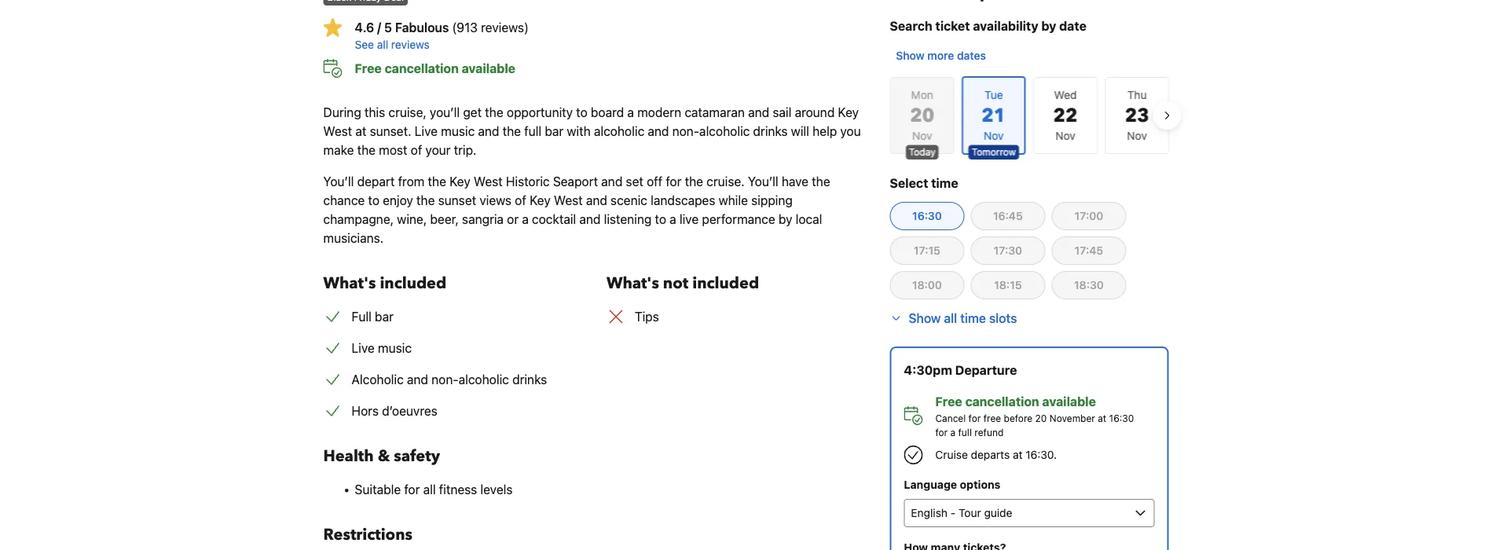 Task type: vqa. For each thing, say whether or not it's contained in the screenshot.
Search
yes



Task type: locate. For each thing, give the bounding box(es) containing it.
1 vertical spatial available
[[1043, 394, 1097, 409]]

what's
[[324, 273, 376, 294], [607, 273, 660, 294]]

free down see
[[355, 61, 382, 76]]

2 what's from the left
[[607, 273, 660, 294]]

key up 'sunset'
[[450, 174, 471, 189]]

west up "make"
[[324, 124, 352, 139]]

a left live
[[670, 212, 677, 227]]

0 vertical spatial west
[[324, 124, 352, 139]]

1 horizontal spatial available
[[1043, 394, 1097, 409]]

free cancellation available cancel for free before 20 november at 16:30 for a full refund
[[936, 394, 1135, 438]]

1 vertical spatial key
[[450, 174, 471, 189]]

0 horizontal spatial alcoholic
[[459, 372, 509, 387]]

music up trip.
[[441, 124, 475, 139]]

you'll
[[324, 174, 354, 189], [748, 174, 779, 189]]

bar down opportunity on the top
[[545, 124, 564, 139]]

0 vertical spatial 16:30
[[913, 210, 942, 222]]

nov inside wed 22 nov
[[1056, 129, 1076, 142]]

departs
[[971, 449, 1010, 462]]

at left the 16:30.
[[1013, 449, 1023, 462]]

nov inside thu 23 nov
[[1127, 129, 1147, 142]]

full bar
[[352, 309, 394, 324]]

by inside you'll depart from the key west historic seaport and set off for the cruise. you'll have the chance to enjoy the sunset views of key west and scenic landscapes while sipping champagne, wine, beer, sangria or a cocktail and listening to a live performance by local musicians.
[[779, 212, 793, 227]]

hors
[[352, 404, 379, 419]]

included right not at the left
[[693, 273, 760, 294]]

0 horizontal spatial free
[[355, 61, 382, 76]]

1 horizontal spatial drinks
[[754, 124, 788, 139]]

you'll up sipping on the top
[[748, 174, 779, 189]]

full inside free cancellation available cancel for free before 20 november at 16:30 for a full refund
[[959, 427, 972, 438]]

available for free cancellation available
[[462, 61, 516, 76]]

and left sail
[[749, 105, 770, 120]]

what's up full
[[324, 273, 376, 294]]

22
[[1054, 103, 1078, 129]]

0 horizontal spatial key
[[450, 174, 471, 189]]

2 vertical spatial at
[[1013, 449, 1023, 462]]

free up "cancel"
[[936, 394, 963, 409]]

/
[[377, 20, 381, 35]]

1 horizontal spatial alcoholic
[[594, 124, 645, 139]]

1 you'll from the left
[[324, 174, 354, 189]]

0 horizontal spatial included
[[380, 273, 447, 294]]

at right the november
[[1099, 413, 1107, 424]]

16:30 right the november
[[1110, 413, 1135, 424]]

get
[[463, 105, 482, 120]]

a right board
[[628, 105, 634, 120]]

key up you
[[838, 105, 859, 120]]

bar right full
[[375, 309, 394, 324]]

to
[[576, 105, 588, 120], [368, 193, 380, 208], [655, 212, 667, 227]]

0 horizontal spatial by
[[779, 212, 793, 227]]

free for free cancellation available cancel for free before 20 november at 16:30 for a full refund
[[936, 394, 963, 409]]

nov for 22
[[1056, 129, 1076, 142]]

of down historic
[[515, 193, 527, 208]]

0 vertical spatial by
[[1042, 18, 1057, 33]]

2 vertical spatial all
[[423, 482, 436, 497]]

1 horizontal spatial all
[[423, 482, 436, 497]]

music inside during this cruise, you'll get the opportunity to board a modern catamaran and sail around key west at sunset. live music and the full bar with alcoholic and non-alcoholic drinks will help you make the most of your trip.
[[441, 124, 475, 139]]

refund
[[975, 427, 1004, 438]]

show more dates
[[897, 49, 987, 62]]

1 horizontal spatial 20
[[1036, 413, 1048, 424]]

1 vertical spatial show
[[909, 311, 941, 326]]

hors d'oeuvres
[[352, 404, 438, 419]]

0 horizontal spatial of
[[411, 143, 422, 158]]

1 vertical spatial full
[[959, 427, 972, 438]]

and down modern
[[648, 124, 669, 139]]

1 horizontal spatial nov
[[1056, 129, 1076, 142]]

2 horizontal spatial alcoholic
[[700, 124, 750, 139]]

musicians.
[[324, 231, 384, 246]]

0 horizontal spatial non-
[[432, 372, 459, 387]]

1 vertical spatial bar
[[375, 309, 394, 324]]

1 what's from the left
[[324, 273, 376, 294]]

16:30 down select time
[[913, 210, 942, 222]]

1 vertical spatial all
[[945, 311, 958, 326]]

by
[[1042, 18, 1057, 33], [779, 212, 793, 227]]

1 horizontal spatial music
[[441, 124, 475, 139]]

0 horizontal spatial what's
[[324, 273, 376, 294]]

nov down 23
[[1127, 129, 1147, 142]]

0 horizontal spatial west
[[324, 124, 352, 139]]

1 vertical spatial by
[[779, 212, 793, 227]]

1 vertical spatial 16:30
[[1110, 413, 1135, 424]]

around
[[795, 105, 835, 120]]

region
[[878, 70, 1182, 161]]

you'll up chance
[[324, 174, 354, 189]]

1 vertical spatial 20
[[1036, 413, 1048, 424]]

included
[[380, 273, 447, 294], [693, 273, 760, 294]]

west down "seaport"
[[554, 193, 583, 208]]

available up the november
[[1043, 394, 1097, 409]]

non- inside during this cruise, you'll get the opportunity to board a modern catamaran and sail around key west at sunset. live music and the full bar with alcoholic and non-alcoholic drinks will help you make the most of your trip.
[[673, 124, 700, 139]]

at inside free cancellation available cancel for free before 20 november at 16:30 for a full refund
[[1099, 413, 1107, 424]]

help
[[813, 124, 838, 139]]

0 horizontal spatial time
[[932, 176, 959, 191]]

cruise,
[[389, 105, 427, 120]]

0 horizontal spatial to
[[368, 193, 380, 208]]

time right select
[[932, 176, 959, 191]]

included up full bar
[[380, 273, 447, 294]]

0 vertical spatial of
[[411, 143, 422, 158]]

1 horizontal spatial free
[[936, 394, 963, 409]]

1 horizontal spatial to
[[576, 105, 588, 120]]

region containing 20
[[878, 70, 1182, 161]]

the
[[485, 105, 504, 120], [503, 124, 521, 139], [357, 143, 376, 158], [428, 174, 447, 189], [685, 174, 704, 189], [812, 174, 831, 189], [417, 193, 435, 208]]

0 vertical spatial 20
[[910, 103, 935, 129]]

bar inside during this cruise, you'll get the opportunity to board a modern catamaran and sail around key west at sunset. live music and the full bar with alcoholic and non-alcoholic drinks will help you make the most of your trip.
[[545, 124, 564, 139]]

restrictions
[[324, 524, 413, 546]]

0 vertical spatial music
[[441, 124, 475, 139]]

of left your
[[411, 143, 422, 158]]

0 vertical spatial all
[[377, 38, 388, 51]]

0 vertical spatial live
[[415, 124, 438, 139]]

wine,
[[397, 212, 427, 227]]

1 vertical spatial live
[[352, 341, 375, 356]]

for down "cancel"
[[936, 427, 948, 438]]

set
[[626, 174, 644, 189]]

cancellation inside free cancellation available cancel for free before 20 november at 16:30 for a full refund
[[966, 394, 1040, 409]]

20 down mon
[[910, 103, 935, 129]]

0 vertical spatial bar
[[545, 124, 564, 139]]

show for show more dates
[[897, 49, 925, 62]]

available down reviews) at the top left of the page
[[462, 61, 516, 76]]

a inside during this cruise, you'll get the opportunity to board a modern catamaran and sail around key west at sunset. live music and the full bar with alcoholic and non-alcoholic drinks will help you make the most of your trip.
[[628, 105, 634, 120]]

0 vertical spatial show
[[897, 49, 925, 62]]

alcoholic and non-alcoholic drinks
[[352, 372, 547, 387]]

sunset.
[[370, 124, 412, 139]]

2 vertical spatial to
[[655, 212, 667, 227]]

all down /
[[377, 38, 388, 51]]

search
[[890, 18, 933, 33]]

0 horizontal spatial all
[[377, 38, 388, 51]]

nov inside mon 20 nov today
[[912, 129, 932, 142]]

and
[[749, 105, 770, 120], [478, 124, 500, 139], [648, 124, 669, 139], [602, 174, 623, 189], [586, 193, 608, 208], [580, 212, 601, 227], [407, 372, 428, 387]]

of
[[411, 143, 422, 158], [515, 193, 527, 208]]

1 vertical spatial free
[[936, 394, 963, 409]]

2 you'll from the left
[[748, 174, 779, 189]]

thu 23 nov
[[1125, 88, 1150, 142]]

full down opportunity on the top
[[525, 124, 542, 139]]

0 horizontal spatial nov
[[912, 129, 932, 142]]

cancellation for free cancellation available cancel for free before 20 november at 16:30 for a full refund
[[966, 394, 1040, 409]]

0 horizontal spatial 20
[[910, 103, 935, 129]]

show down search
[[897, 49, 925, 62]]

0 horizontal spatial you'll
[[324, 174, 354, 189]]

dates
[[958, 49, 987, 62]]

live music
[[352, 341, 412, 356]]

17:30
[[994, 244, 1023, 257]]

for right off
[[666, 174, 682, 189]]

departure
[[956, 363, 1018, 378]]

non- down modern
[[673, 124, 700, 139]]

1 horizontal spatial you'll
[[748, 174, 779, 189]]

2 vertical spatial west
[[554, 193, 583, 208]]

beer,
[[430, 212, 459, 227]]

1 vertical spatial to
[[368, 193, 380, 208]]

0 horizontal spatial live
[[352, 341, 375, 356]]

1 vertical spatial at
[[1099, 413, 1107, 424]]

you'll depart from the key west historic seaport and set off for the cruise. you'll have the chance to enjoy the sunset views of key west and scenic landscapes while sipping champagne, wine, beer, sangria or a cocktail and listening to a live performance by local musicians.
[[324, 174, 831, 246]]

20 right before
[[1036, 413, 1048, 424]]

at
[[356, 124, 367, 139], [1099, 413, 1107, 424], [1013, 449, 1023, 462]]

0 vertical spatial time
[[932, 176, 959, 191]]

1 horizontal spatial 16:30
[[1110, 413, 1135, 424]]

2 horizontal spatial key
[[838, 105, 859, 120]]

2 horizontal spatial to
[[655, 212, 667, 227]]

show
[[897, 49, 925, 62], [909, 311, 941, 326]]

1 horizontal spatial cancellation
[[966, 394, 1040, 409]]

off
[[647, 174, 663, 189]]

nov up today
[[912, 129, 932, 142]]

0 horizontal spatial available
[[462, 61, 516, 76]]

1 vertical spatial music
[[378, 341, 412, 356]]

cancellation up free at the bottom of the page
[[966, 394, 1040, 409]]

3 nov from the left
[[1127, 129, 1147, 142]]

1 vertical spatial of
[[515, 193, 527, 208]]

0 vertical spatial drinks
[[754, 124, 788, 139]]

what's for what's included
[[324, 273, 376, 294]]

1 horizontal spatial key
[[530, 193, 551, 208]]

1 horizontal spatial full
[[959, 427, 972, 438]]

1 horizontal spatial of
[[515, 193, 527, 208]]

catamaran
[[685, 105, 745, 120]]

0 vertical spatial free
[[355, 61, 382, 76]]

0 vertical spatial full
[[525, 124, 542, 139]]

at down this
[[356, 124, 367, 139]]

cruise departs at 16:30.
[[936, 449, 1057, 462]]

0 horizontal spatial at
[[356, 124, 367, 139]]

free inside free cancellation available cancel for free before 20 november at 16:30 for a full refund
[[936, 394, 963, 409]]

0 vertical spatial to
[[576, 105, 588, 120]]

0 horizontal spatial drinks
[[513, 372, 547, 387]]

2 horizontal spatial nov
[[1127, 129, 1147, 142]]

at inside during this cruise, you'll get the opportunity to board a modern catamaran and sail around key west at sunset. live music and the full bar with alcoholic and non-alcoholic drinks will help you make the most of your trip.
[[356, 124, 367, 139]]

2 horizontal spatial at
[[1099, 413, 1107, 424]]

to down the depart
[[368, 193, 380, 208]]

1 nov from the left
[[912, 129, 932, 142]]

see all reviews button
[[355, 37, 865, 53]]

0 vertical spatial at
[[356, 124, 367, 139]]

sunset
[[438, 193, 477, 208]]

by down sipping on the top
[[779, 212, 793, 227]]

the up wine,
[[417, 193, 435, 208]]

and down "seaport"
[[586, 193, 608, 208]]

landscapes
[[651, 193, 716, 208]]

16:30
[[913, 210, 942, 222], [1110, 413, 1135, 424]]

live down full
[[352, 341, 375, 356]]

to up "with"
[[576, 105, 588, 120]]

cruise
[[936, 449, 968, 462]]

1 horizontal spatial at
[[1013, 449, 1023, 462]]

4:30pm
[[904, 363, 953, 378]]

live
[[415, 124, 438, 139], [352, 341, 375, 356]]

a down "cancel"
[[951, 427, 956, 438]]

west up views at the left of the page
[[474, 174, 503, 189]]

key down historic
[[530, 193, 551, 208]]

available inside free cancellation available cancel for free before 20 november at 16:30 for a full refund
[[1043, 394, 1097, 409]]

2 nov from the left
[[1056, 129, 1076, 142]]

by left date
[[1042, 18, 1057, 33]]

1 vertical spatial time
[[961, 311, 987, 326]]

1 horizontal spatial included
[[693, 273, 760, 294]]

0 horizontal spatial cancellation
[[385, 61, 459, 76]]

1 horizontal spatial time
[[961, 311, 987, 326]]

during
[[324, 105, 361, 120]]

0 vertical spatial non-
[[673, 124, 700, 139]]

all inside button
[[945, 311, 958, 326]]

time left 'slots'
[[961, 311, 987, 326]]

cancellation
[[385, 61, 459, 76], [966, 394, 1040, 409]]

2 horizontal spatial all
[[945, 311, 958, 326]]

1 horizontal spatial by
[[1042, 18, 1057, 33]]

all left 'slots'
[[945, 311, 958, 326]]

and up d'oeuvres
[[407, 372, 428, 387]]

while
[[719, 193, 748, 208]]

1 horizontal spatial live
[[415, 124, 438, 139]]

what's not included
[[607, 273, 760, 294]]

to left live
[[655, 212, 667, 227]]

full inside during this cruise, you'll get the opportunity to board a modern catamaran and sail around key west at sunset. live music and the full bar with alcoholic and non-alcoholic drinks will help you make the most of your trip.
[[525, 124, 542, 139]]

full down "cancel"
[[959, 427, 972, 438]]

0 horizontal spatial full
[[525, 124, 542, 139]]

1 vertical spatial non-
[[432, 372, 459, 387]]

0 horizontal spatial 16:30
[[913, 210, 942, 222]]

seaport
[[553, 174, 598, 189]]

17:45
[[1075, 244, 1104, 257]]

what's up tips
[[607, 273, 660, 294]]

full
[[525, 124, 542, 139], [959, 427, 972, 438]]

health & safety
[[324, 446, 440, 467]]

live up your
[[415, 124, 438, 139]]

for
[[666, 174, 682, 189], [969, 413, 981, 424], [936, 427, 948, 438], [404, 482, 420, 497]]

18:00
[[913, 279, 943, 292]]

board
[[591, 105, 624, 120]]

all left fitness
[[423, 482, 436, 497]]

wed 22 nov
[[1054, 88, 1078, 142]]

bar
[[545, 124, 564, 139], [375, 309, 394, 324]]

1 horizontal spatial non-
[[673, 124, 700, 139]]

1 horizontal spatial what's
[[607, 273, 660, 294]]

all
[[377, 38, 388, 51], [945, 311, 958, 326], [423, 482, 436, 497]]

search ticket availability by date
[[890, 18, 1087, 33]]

show down 18:00
[[909, 311, 941, 326]]

0 vertical spatial available
[[462, 61, 516, 76]]

wed
[[1054, 88, 1077, 101]]

nov down 22
[[1056, 129, 1076, 142]]

1 vertical spatial cancellation
[[966, 394, 1040, 409]]

west
[[324, 124, 352, 139], [474, 174, 503, 189], [554, 193, 583, 208]]

live
[[680, 212, 699, 227]]

non- up d'oeuvres
[[432, 372, 459, 387]]

mon 20 nov today
[[909, 88, 936, 158]]

16:30 inside free cancellation available cancel for free before 20 november at 16:30 for a full refund
[[1110, 413, 1135, 424]]

0 horizontal spatial bar
[[375, 309, 394, 324]]

music up 'alcoholic'
[[378, 341, 412, 356]]

key
[[838, 105, 859, 120], [450, 174, 471, 189], [530, 193, 551, 208]]

1 horizontal spatial bar
[[545, 124, 564, 139]]

0 vertical spatial cancellation
[[385, 61, 459, 76]]

1 vertical spatial west
[[474, 174, 503, 189]]

cancellation down reviews at the top left
[[385, 61, 459, 76]]

2 horizontal spatial west
[[554, 193, 583, 208]]

0 vertical spatial key
[[838, 105, 859, 120]]



Task type: describe. For each thing, give the bounding box(es) containing it.
key inside during this cruise, you'll get the opportunity to board a modern catamaran and sail around key west at sunset. live music and the full bar with alcoholic and non-alcoholic drinks will help you make the most of your trip.
[[838, 105, 859, 120]]

and left set
[[602, 174, 623, 189]]

5
[[384, 20, 392, 35]]

to inside during this cruise, you'll get the opportunity to board a modern catamaran and sail around key west at sunset. live music and the full bar with alcoholic and non-alcoholic drinks will help you make the most of your trip.
[[576, 105, 588, 120]]

depart
[[357, 174, 395, 189]]

reviews
[[391, 38, 430, 51]]

available for free cancellation available cancel for free before 20 november at 16:30 for a full refund
[[1043, 394, 1097, 409]]

1 included from the left
[[380, 273, 447, 294]]

you'll
[[430, 105, 460, 120]]

more
[[928, 49, 955, 62]]

23
[[1125, 103, 1150, 129]]

what's for what's not included
[[607, 273, 660, 294]]

suitable for all fitness levels
[[355, 482, 513, 497]]

(913
[[452, 20, 478, 35]]

17:15
[[914, 244, 941, 257]]

opportunity
[[507, 105, 573, 120]]

sipping
[[752, 193, 793, 208]]

2 vertical spatial key
[[530, 193, 551, 208]]

availability
[[974, 18, 1039, 33]]

1 horizontal spatial west
[[474, 174, 503, 189]]

fitness
[[439, 482, 477, 497]]

all inside the 4.6 / 5 fabulous (913 reviews) see all reviews
[[377, 38, 388, 51]]

reviews)
[[481, 20, 529, 35]]

enjoy
[[383, 193, 413, 208]]

will
[[792, 124, 810, 139]]

of inside during this cruise, you'll get the opportunity to board a modern catamaran and sail around key west at sunset. live music and the full bar with alcoholic and non-alcoholic drinks will help you make the most of your trip.
[[411, 143, 422, 158]]

fabulous
[[395, 20, 449, 35]]

for inside you'll depart from the key west historic seaport and set off for the cruise. you'll have the chance to enjoy the sunset views of key west and scenic landscapes while sipping champagne, wine, beer, sangria or a cocktail and listening to a live performance by local musicians.
[[666, 174, 682, 189]]

west inside during this cruise, you'll get the opportunity to board a modern catamaran and sail around key west at sunset. live music and the full bar with alcoholic and non-alcoholic drinks will help you make the most of your trip.
[[324, 124, 352, 139]]

health
[[324, 446, 374, 467]]

listening
[[604, 212, 652, 227]]

during this cruise, you'll get the opportunity to board a modern catamaran and sail around key west at sunset. live music and the full bar with alcoholic and non-alcoholic drinks will help you make the most of your trip.
[[324, 105, 861, 158]]

2 included from the left
[[693, 273, 760, 294]]

free cancellation available
[[355, 61, 516, 76]]

4.6
[[355, 20, 374, 35]]

the left most
[[357, 143, 376, 158]]

thu
[[1128, 88, 1147, 101]]

select
[[890, 176, 929, 191]]

18:15
[[995, 279, 1022, 292]]

0 horizontal spatial music
[[378, 341, 412, 356]]

cocktail
[[532, 212, 576, 227]]

language
[[904, 478, 958, 491]]

mon
[[911, 88, 934, 101]]

safety
[[394, 446, 440, 467]]

historic
[[506, 174, 550, 189]]

free for free cancellation available
[[355, 61, 382, 76]]

16:30.
[[1026, 449, 1057, 462]]

d'oeuvres
[[382, 404, 438, 419]]

show more dates button
[[890, 42, 993, 70]]

full
[[352, 309, 372, 324]]

nov for 23
[[1127, 129, 1147, 142]]

20 inside free cancellation available cancel for free before 20 november at 16:30 for a full refund
[[1036, 413, 1048, 424]]

chance
[[324, 193, 365, 208]]

language options
[[904, 478, 1001, 491]]

and down the get
[[478, 124, 500, 139]]

your
[[426, 143, 451, 158]]

scenic
[[611, 193, 648, 208]]

4:30pm departure
[[904, 363, 1018, 378]]

you
[[841, 124, 861, 139]]

or
[[507, 212, 519, 227]]

slots
[[990, 311, 1018, 326]]

suitable
[[355, 482, 401, 497]]

select time
[[890, 176, 959, 191]]

ticket
[[936, 18, 971, 33]]

cruise.
[[707, 174, 745, 189]]

a inside free cancellation available cancel for free before 20 november at 16:30 for a full refund
[[951, 427, 956, 438]]

trip.
[[454, 143, 477, 158]]

have
[[782, 174, 809, 189]]

show all time slots
[[909, 311, 1018, 326]]

18:30
[[1075, 279, 1104, 292]]

cancellation for free cancellation available
[[385, 61, 459, 76]]

for down safety
[[404, 482, 420, 497]]

this
[[365, 105, 385, 120]]

views
[[480, 193, 512, 208]]

4.6 / 5 fabulous (913 reviews) see all reviews
[[355, 20, 529, 51]]

&
[[378, 446, 390, 467]]

the right from
[[428, 174, 447, 189]]

1 vertical spatial drinks
[[513, 372, 547, 387]]

performance
[[702, 212, 776, 227]]

make
[[324, 143, 354, 158]]

of inside you'll depart from the key west historic seaport and set off for the cruise. you'll have the chance to enjoy the sunset views of key west and scenic landscapes while sipping champagne, wine, beer, sangria or a cocktail and listening to a live performance by local musicians.
[[515, 193, 527, 208]]

local
[[796, 212, 823, 227]]

tips
[[635, 309, 659, 324]]

sail
[[773, 105, 792, 120]]

nov for 20
[[912, 129, 932, 142]]

champagne,
[[324, 212, 394, 227]]

17:00
[[1075, 210, 1104, 222]]

from
[[398, 174, 425, 189]]

and right cocktail
[[580, 212, 601, 227]]

the down opportunity on the top
[[503, 124, 521, 139]]

the right have
[[812, 174, 831, 189]]

levels
[[481, 482, 513, 497]]

live inside during this cruise, you'll get the opportunity to board a modern catamaran and sail around key west at sunset. live music and the full bar with alcoholic and non-alcoholic drinks will help you make the most of your trip.
[[415, 124, 438, 139]]

20 inside mon 20 nov today
[[910, 103, 935, 129]]

options
[[960, 478, 1001, 491]]

november
[[1050, 413, 1096, 424]]

free
[[984, 413, 1002, 424]]

the right the get
[[485, 105, 504, 120]]

show for show all time slots
[[909, 311, 941, 326]]

drinks inside during this cruise, you'll get the opportunity to board a modern catamaran and sail around key west at sunset. live music and the full bar with alcoholic and non-alcoholic drinks will help you make the most of your trip.
[[754, 124, 788, 139]]

not
[[663, 273, 689, 294]]

for left free at the bottom of the page
[[969, 413, 981, 424]]

a right the or
[[522, 212, 529, 227]]

the up landscapes
[[685, 174, 704, 189]]

most
[[379, 143, 408, 158]]

time inside show all time slots button
[[961, 311, 987, 326]]

see
[[355, 38, 374, 51]]

modern
[[638, 105, 682, 120]]



